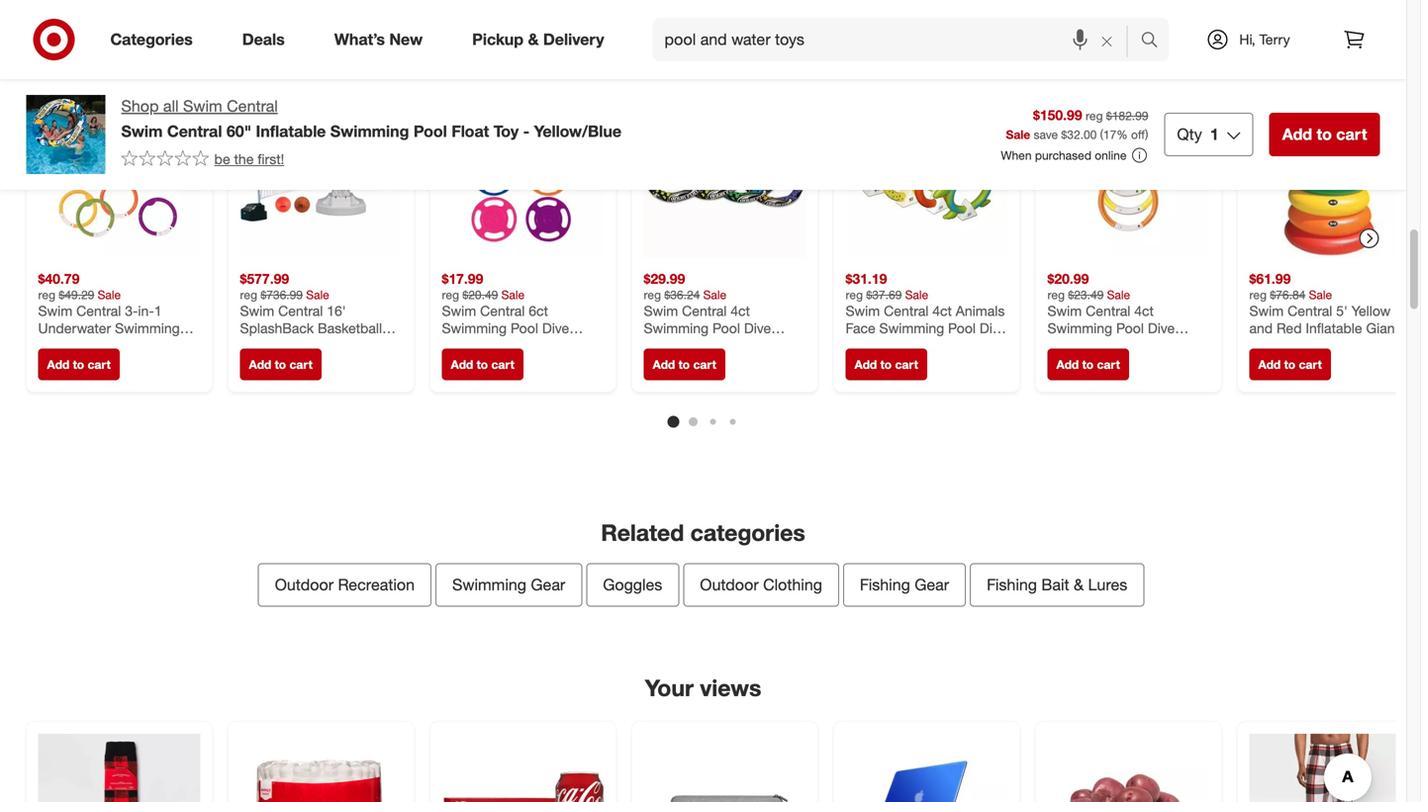 Task type: locate. For each thing, give the bounding box(es) containing it.
$36.24
[[665, 288, 700, 303]]

cart for $17.99
[[491, 357, 515, 372]]

hi, terry
[[1240, 31, 1290, 48]]

add down '$20.49'
[[451, 357, 473, 372]]

sale inside $17.99 reg $20.49 sale
[[501, 288, 525, 303]]

inflatable
[[256, 122, 326, 141]]

reg left '$20.49'
[[442, 288, 459, 303]]

central up "be the first!" link
[[167, 122, 222, 141]]

outdoor left recreation
[[275, 575, 334, 595]]

swim down shop on the left top of page
[[121, 122, 163, 141]]

related categories
[[601, 519, 805, 547]]

cart
[[1337, 125, 1367, 144], [88, 357, 111, 372], [289, 357, 313, 372], [491, 357, 515, 372], [693, 357, 717, 372], [895, 357, 918, 372], [1097, 357, 1120, 372], [1299, 357, 1322, 372]]

& right "bait"
[[1074, 575, 1084, 595]]

swimming gear link
[[436, 564, 582, 607]]

swim central 4ct swimming pool dive rings 7.5" - vibrantly colored image
[[644, 96, 806, 258]]

swimming
[[330, 122, 409, 141], [452, 575, 527, 595]]

to for $20.99
[[1082, 357, 1094, 372]]

$76.84
[[1270, 288, 1306, 303]]

add down the $36.24
[[653, 357, 675, 372]]

1 horizontal spatial swim
[[183, 97, 222, 116]]

sale inside $150.99 reg $182.99 sale save $ 32.00 ( 17 % off )
[[1006, 127, 1031, 142]]

bait
[[1042, 575, 1070, 595]]

$17.99 reg $20.49 sale
[[442, 270, 525, 303]]

$40.79 reg $49.29 sale
[[38, 270, 121, 303]]

float
[[452, 122, 489, 141]]

reg left $49.29
[[38, 288, 55, 303]]

add down $736.99
[[249, 357, 271, 372]]

add down $76.84
[[1259, 357, 1281, 372]]

$61.99 reg $76.84 sale
[[1250, 270, 1332, 303]]

reg inside the $29.99 reg $36.24 sale
[[644, 288, 661, 303]]

1 horizontal spatial gear
[[915, 575, 949, 595]]

sale for $20.99
[[1107, 288, 1130, 303]]

add to cart button for $29.99
[[644, 349, 725, 381]]

17
[[1104, 127, 1117, 142]]

reg inside $40.79 reg $49.29 sale
[[38, 288, 55, 303]]

men's buffalo check fleece matching family pajama pants - wondershop™ black image
[[1250, 735, 1412, 803]]

sale right $23.49
[[1107, 288, 1130, 303]]

to
[[1317, 125, 1332, 144], [73, 357, 84, 372], [275, 357, 286, 372], [477, 357, 488, 372], [679, 357, 690, 372], [881, 357, 892, 372], [1082, 357, 1094, 372], [1284, 357, 1296, 372]]

sale inside $61.99 reg $76.84 sale
[[1309, 288, 1332, 303]]

swim central 16' splashback basketball and volleyball combo swimming pool game image
[[240, 96, 402, 258]]

reg
[[1086, 108, 1103, 123], [38, 288, 55, 303], [240, 288, 257, 303], [442, 288, 459, 303], [644, 288, 661, 303], [846, 288, 863, 303], [1048, 288, 1065, 303], [1250, 288, 1267, 303]]

0 vertical spatial swimming
[[330, 122, 409, 141]]

be the first!
[[214, 150, 284, 168]]

1 horizontal spatial &
[[1074, 575, 1084, 595]]

0 vertical spatial &
[[528, 30, 539, 49]]

$
[[1061, 127, 1067, 142]]

similar
[[633, 36, 708, 64]]

What can we help you find? suggestions appear below search field
[[653, 18, 1146, 61]]

reg inside $20.99 reg $23.49 sale
[[1048, 288, 1065, 303]]

1 vertical spatial &
[[1074, 575, 1084, 595]]

reg for $61.99
[[1250, 288, 1267, 303]]

0 horizontal spatial gear
[[531, 575, 565, 595]]

reg for $20.99
[[1048, 288, 1065, 303]]

fishing bait & lures link
[[970, 564, 1145, 607]]

0 horizontal spatial &
[[528, 30, 539, 49]]

&
[[528, 30, 539, 49], [1074, 575, 1084, 595]]

fishing
[[860, 575, 910, 595], [987, 575, 1037, 595]]

fishing left "bait"
[[987, 575, 1037, 595]]

add to cart for $31.19
[[855, 357, 918, 372]]

reg for $40.79
[[38, 288, 55, 303]]

0 horizontal spatial central
[[167, 122, 222, 141]]

to for $31.19
[[881, 357, 892, 372]]

be the first! link
[[121, 149, 284, 169]]

sale inside $20.99 reg $23.49 sale
[[1107, 288, 1130, 303]]

sale right the $37.69
[[905, 288, 929, 303]]

outdoor clothing link
[[683, 564, 839, 607]]

sale right '$20.49'
[[501, 288, 525, 303]]

related
[[601, 519, 684, 547]]

sale inside $31.19 reg $37.69 sale
[[905, 288, 929, 303]]

outdoor
[[275, 575, 334, 595], [700, 575, 759, 595]]

reg for $577.99
[[240, 288, 257, 303]]

gear for fishing gear
[[915, 575, 949, 595]]

white coffee filters - 200ct - market pantry™ image
[[240, 735, 402, 803]]

reg up (
[[1086, 108, 1103, 123]]

$31.19
[[846, 270, 887, 288]]

reg for $150.99
[[1086, 108, 1103, 123]]

cart for $40.79
[[88, 357, 111, 372]]

add for $61.99
[[1259, 357, 1281, 372]]

add down $23.49
[[1057, 357, 1079, 372]]

reg left the $36.24
[[644, 288, 661, 303]]

add to cart for $20.99
[[1057, 357, 1120, 372]]

terry
[[1260, 31, 1290, 48]]

sale for $40.79
[[98, 288, 121, 303]]

2 fishing from the left
[[987, 575, 1037, 595]]

sale up when
[[1006, 127, 1031, 142]]

goggles link
[[586, 564, 679, 607]]

outdoor for outdoor clothing
[[700, 575, 759, 595]]

save
[[1034, 127, 1058, 142]]

deals
[[242, 30, 285, 49]]

gear
[[531, 575, 565, 595], [915, 575, 949, 595]]

gear for swimming gear
[[531, 575, 565, 595]]

1 fishing from the left
[[860, 575, 910, 595]]

reg for $17.99
[[442, 288, 459, 303]]

swim central 4ct swimming pool dive rings 6.25" - vibrantly colored image
[[1048, 96, 1210, 258]]

$17.99
[[442, 270, 483, 288]]

add to cart for $577.99
[[249, 357, 313, 372]]

& right pickup on the left top of page
[[528, 30, 539, 49]]

sale
[[1006, 127, 1031, 142], [98, 288, 121, 303], [306, 288, 329, 303], [501, 288, 525, 303], [703, 288, 727, 303], [905, 288, 929, 303], [1107, 288, 1130, 303], [1309, 288, 1332, 303]]

reg left the $37.69
[[846, 288, 863, 303]]

outdoor down categories
[[700, 575, 759, 595]]

sale right $76.84
[[1309, 288, 1332, 303]]

outdoor recreation
[[275, 575, 415, 595]]

add for $577.99
[[249, 357, 271, 372]]

1 horizontal spatial outdoor
[[700, 575, 759, 595]]

shop all swim central swim central 60" inflatable swimming pool float toy - yellow/blue
[[121, 97, 622, 141]]

add
[[1283, 125, 1313, 144], [47, 357, 70, 372], [249, 357, 271, 372], [451, 357, 473, 372], [653, 357, 675, 372], [855, 357, 877, 372], [1057, 357, 1079, 372], [1259, 357, 1281, 372]]

sale inside the $29.99 reg $36.24 sale
[[703, 288, 727, 303]]

central
[[227, 97, 278, 116], [167, 122, 222, 141]]

$31.19 reg $37.69 sale
[[846, 270, 929, 303]]

swim right all at top
[[183, 97, 222, 116]]

reg left $23.49
[[1048, 288, 1065, 303]]

sale for $29.99
[[703, 288, 727, 303]]

1 horizontal spatial fishing
[[987, 575, 1037, 595]]

add to cart button for $17.99
[[442, 349, 523, 381]]

sale for $17.99
[[501, 288, 525, 303]]

0 horizontal spatial fishing
[[860, 575, 910, 595]]

sale inside $40.79 reg $49.29 sale
[[98, 288, 121, 303]]

add to cart button for $20.99
[[1048, 349, 1129, 381]]

what's new
[[334, 30, 423, 49]]

reg inside $17.99 reg $20.49 sale
[[442, 288, 459, 303]]

0 horizontal spatial swim
[[121, 122, 163, 141]]

0 horizontal spatial outdoor
[[275, 575, 334, 595]]

add to cart button for $31.19
[[846, 349, 927, 381]]

your
[[645, 674, 694, 702]]

add to cart for $61.99
[[1259, 357, 1322, 372]]

pickup
[[472, 30, 524, 49]]

$150.99
[[1033, 106, 1083, 124]]

1 gear from the left
[[531, 575, 565, 595]]

1 horizontal spatial central
[[227, 97, 278, 116]]

1 outdoor from the left
[[275, 575, 334, 595]]

0 horizontal spatial swimming
[[330, 122, 409, 141]]

off
[[1131, 127, 1145, 142]]

search
[[1132, 32, 1179, 51]]

reg left $736.99
[[240, 288, 257, 303]]

2 outdoor from the left
[[700, 575, 759, 595]]

reg left $76.84
[[1250, 288, 1267, 303]]

sale inside "$577.99 reg $736.99 sale"
[[306, 288, 329, 303]]

1 vertical spatial swimming
[[452, 575, 527, 595]]

fishing right clothing
[[860, 575, 910, 595]]

reg inside $61.99 reg $76.84 sale
[[1250, 288, 1267, 303]]

add down $49.29
[[47, 357, 70, 372]]

sale right $49.29
[[98, 288, 121, 303]]

reg inside $150.99 reg $182.99 sale save $ 32.00 ( 17 % off )
[[1086, 108, 1103, 123]]

0 vertical spatial swim
[[183, 97, 222, 116]]

1 horizontal spatial swimming
[[452, 575, 527, 595]]

$49.29
[[59, 288, 94, 303]]

reg inside "$577.99 reg $736.99 sale"
[[240, 288, 257, 303]]

2 gear from the left
[[915, 575, 949, 595]]

add to cart button
[[1270, 113, 1380, 156], [38, 349, 120, 381], [240, 349, 322, 381], [442, 349, 523, 381], [644, 349, 725, 381], [846, 349, 927, 381], [1048, 349, 1129, 381], [1250, 349, 1331, 381]]

image of swim central 60" inflatable swimming pool float toy - yellow/blue image
[[26, 95, 105, 174]]

fishing bait & lures
[[987, 575, 1128, 595]]

sale right the $36.24
[[703, 288, 727, 303]]

central up 60" in the left of the page
[[227, 97, 278, 116]]

swim central 3-in-1 underwater swimming pool diving discs, sticks and rings game set - yellow/orange image
[[38, 96, 200, 258]]

search button
[[1132, 18, 1179, 65]]

sale right $736.99
[[306, 288, 329, 303]]

add to cart
[[1283, 125, 1367, 144], [47, 357, 111, 372], [249, 357, 313, 372], [451, 357, 515, 372], [653, 357, 717, 372], [855, 357, 918, 372], [1057, 357, 1120, 372], [1259, 357, 1322, 372]]

unlmited cellular hardshell case for apple 11-inch macbook air - blue image
[[846, 735, 1008, 803]]

0 vertical spatial central
[[227, 97, 278, 116]]

$20.99 reg $23.49 sale
[[1048, 270, 1130, 303]]

pool
[[414, 122, 447, 141]]

add down the $37.69
[[855, 357, 877, 372]]

reg inside $31.19 reg $37.69 sale
[[846, 288, 863, 303]]

sale for $577.99
[[306, 288, 329, 303]]

$20.49
[[463, 288, 498, 303]]

your views
[[645, 674, 761, 702]]

to for $61.99
[[1284, 357, 1296, 372]]

categories link
[[94, 18, 217, 61]]

add to cart for $17.99
[[451, 357, 515, 372]]

items
[[714, 36, 774, 64]]

swim
[[183, 97, 222, 116], [121, 122, 163, 141]]



Task type: describe. For each thing, give the bounding box(es) containing it.
60"
[[227, 122, 252, 141]]

(
[[1100, 127, 1104, 142]]

1
[[1210, 125, 1219, 144]]

)
[[1145, 127, 1149, 142]]

cart for $577.99
[[289, 357, 313, 372]]

$577.99
[[240, 270, 289, 288]]

sale for $31.19
[[905, 288, 929, 303]]

new
[[389, 30, 423, 49]]

views
[[700, 674, 761, 702]]

first!
[[258, 150, 284, 168]]

& inside fishing bait & lures link
[[1074, 575, 1084, 595]]

qty 1
[[1177, 125, 1219, 144]]

categories
[[110, 30, 193, 49]]

pickup & delivery
[[472, 30, 604, 49]]

shop
[[121, 97, 159, 116]]

toy
[[494, 122, 519, 141]]

the
[[234, 150, 254, 168]]

$182.99
[[1106, 108, 1149, 123]]

add for $40.79
[[47, 357, 70, 372]]

men's buffalo check plaid cozy crew socks with gift card holder - wondershop™ red/black 6-12 image
[[38, 735, 200, 803]]

cart for $31.19
[[895, 357, 918, 372]]

similar items
[[633, 36, 774, 64]]

cart for $20.99
[[1097, 357, 1120, 372]]

add to cart for $29.99
[[653, 357, 717, 372]]

add for $17.99
[[451, 357, 473, 372]]

$150.99 reg $182.99 sale save $ 32.00 ( 17 % off )
[[1006, 106, 1149, 142]]

$37.69
[[866, 288, 902, 303]]

what's new link
[[317, 18, 448, 61]]

outdoor recreation link
[[258, 564, 432, 607]]

when purchased online
[[1001, 148, 1127, 163]]

add to cart button for $577.99
[[240, 349, 322, 381]]

pickup & delivery link
[[455, 18, 629, 61]]

fishing gear
[[860, 575, 949, 595]]

$40.79
[[38, 270, 80, 288]]

solo re:focus 15.6" laptop sleeve - gray image
[[644, 735, 806, 803]]

yellow/blue
[[534, 122, 622, 141]]

reg for $29.99
[[644, 288, 661, 303]]

qty
[[1177, 125, 1202, 144]]

outdoor for outdoor recreation
[[275, 575, 334, 595]]

swimming gear
[[452, 575, 565, 595]]

swim central 5' yellow and red inflatable giant ring toss target swimming pool game image
[[1250, 96, 1412, 258]]

purchased
[[1035, 148, 1092, 163]]

$577.99 reg $736.99 sale
[[240, 270, 329, 303]]

$23.49
[[1068, 288, 1104, 303]]

fishing for fishing gear
[[860, 575, 910, 595]]

all
[[163, 97, 179, 116]]

$29.99
[[644, 270, 685, 288]]

$29.99 reg $36.24 sale
[[644, 270, 727, 303]]

-
[[523, 122, 530, 141]]

goggles
[[603, 575, 662, 595]]

add to cart button for $40.79
[[38, 349, 120, 381]]

categories
[[691, 519, 805, 547]]

clothing
[[763, 575, 822, 595]]

fishing for fishing bait & lures
[[987, 575, 1037, 595]]

swim central 6ct swimming pool dive disks 4" - vibrantly colored image
[[442, 96, 604, 258]]

coca-cola - 12pk/12 fl oz cans image
[[442, 735, 604, 803]]

$736.99
[[261, 288, 303, 303]]

& inside pickup & delivery link
[[528, 30, 539, 49]]

1 vertical spatial swim
[[121, 122, 163, 141]]

1 vertical spatial central
[[167, 122, 222, 141]]

cart for $29.99
[[693, 357, 717, 372]]

lures
[[1088, 575, 1128, 595]]

reg for $31.19
[[846, 288, 863, 303]]

to for $29.99
[[679, 357, 690, 372]]

add for $31.19
[[855, 357, 877, 372]]

online
[[1095, 148, 1127, 163]]

add right 1
[[1283, 125, 1313, 144]]

outdoor clothing
[[700, 575, 822, 595]]

sale for $150.99
[[1006, 127, 1031, 142]]

be
[[214, 150, 230, 168]]

hi,
[[1240, 31, 1256, 48]]

%
[[1117, 127, 1128, 142]]

add to cart button for $61.99
[[1250, 349, 1331, 381]]

organic red potatoes - 3lb image
[[1048, 735, 1210, 803]]

swim central 4ct animals face swimming pool dive rings 6.5" - vibrantly colored image
[[846, 96, 1008, 258]]

sale for $61.99
[[1309, 288, 1332, 303]]

fishing gear link
[[843, 564, 966, 607]]

32.00
[[1067, 127, 1097, 142]]

add for $20.99
[[1057, 357, 1079, 372]]

$61.99
[[1250, 270, 1291, 288]]

when
[[1001, 148, 1032, 163]]

recreation
[[338, 575, 415, 595]]

to for $40.79
[[73, 357, 84, 372]]

add to cart for $40.79
[[47, 357, 111, 372]]

deals link
[[225, 18, 310, 61]]

to for $577.99
[[275, 357, 286, 372]]

$20.99
[[1048, 270, 1089, 288]]

what's
[[334, 30, 385, 49]]

swimming inside shop all swim central swim central 60" inflatable swimming pool float toy - yellow/blue
[[330, 122, 409, 141]]

to for $17.99
[[477, 357, 488, 372]]

delivery
[[543, 30, 604, 49]]

cart for $61.99
[[1299, 357, 1322, 372]]

add for $29.99
[[653, 357, 675, 372]]



Task type: vqa. For each thing, say whether or not it's contained in the screenshot.


